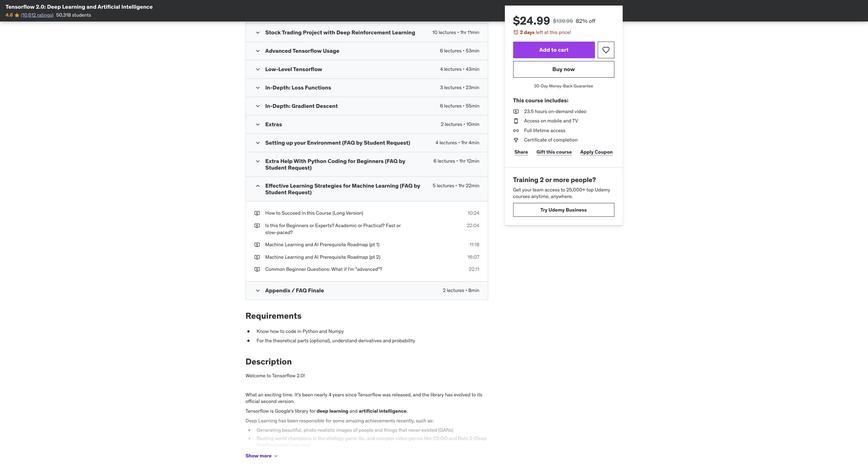Task type: locate. For each thing, give the bounding box(es) containing it.
2 horizontal spatial 4
[[441, 66, 443, 72]]

1 vertical spatial in
[[298, 328, 302, 334]]

•
[[458, 29, 460, 35], [463, 47, 465, 54], [463, 66, 465, 72], [463, 84, 465, 90], [463, 103, 465, 109], [464, 121, 466, 127], [459, 139, 460, 146], [457, 158, 459, 164], [456, 182, 458, 189], [466, 287, 468, 293]]

0 vertical spatial ai
[[314, 241, 319, 248]]

version.
[[278, 398, 295, 405]]

2 vertical spatial student
[[266, 189, 287, 196]]

lectures right 10
[[439, 29, 457, 35]]

2 roadmap from the top
[[348, 254, 368, 260]]

achievements
[[366, 418, 396, 424]]

access up anywhere.
[[545, 187, 560, 193]]

lectures for stock trading project with deep reinforcement learning
[[439, 29, 457, 35]]

access
[[551, 127, 566, 133], [545, 187, 560, 193]]

2 inside training 2 or more people? get your team access to 25,000+ top udemy courses anytime, anywhere.
[[540, 176, 544, 184]]

or
[[546, 176, 552, 184], [310, 222, 314, 229], [358, 222, 363, 229], [397, 222, 401, 229]]

games
[[409, 435, 423, 442]]

11min
[[468, 29, 480, 35]]

and up students at top left
[[87, 3, 97, 10]]

for right strategies
[[343, 182, 351, 189]]

0 vertical spatial python
[[308, 157, 327, 164]]

buy
[[553, 66, 563, 73]]

is
[[266, 222, 269, 229]]

1 horizontal spatial deep
[[246, 418, 257, 424]]

1 (pt from the top
[[370, 241, 375, 248]]

2 ai from the top
[[314, 254, 319, 260]]

small image
[[254, 66, 261, 73], [254, 139, 261, 146], [254, 182, 261, 189]]

2 prerequisite from the top
[[320, 254, 346, 260]]

1 horizontal spatial 4
[[436, 139, 439, 146]]

2.0!
[[297, 372, 305, 379]]

1 vertical spatial udemy
[[549, 207, 565, 213]]

1 vertical spatial in-
[[266, 102, 273, 109]]

(faq
[[342, 139, 355, 146], [385, 157, 398, 164], [400, 182, 413, 189]]

1 vertical spatial machine
[[266, 241, 284, 248]]

lectures down 4 lectures • 1hr 4min
[[438, 158, 456, 164]]

• left 11min
[[458, 29, 460, 35]]

1hr left 22min
[[459, 182, 465, 189]]

in- up extras
[[266, 102, 273, 109]]

finale
[[308, 287, 324, 294]]

apply coupon button
[[580, 145, 615, 159]]

3 lectures • 23min
[[441, 84, 480, 90]]

(pt for 1)
[[370, 241, 375, 248]]

$139.99
[[554, 17, 574, 24]]

courses
[[514, 193, 531, 200]]

faq
[[296, 287, 307, 294]]

0 vertical spatial has
[[445, 392, 453, 398]]

2 horizontal spatial by
[[414, 182, 421, 189]]

1 ai from the top
[[314, 241, 319, 248]]

this inside is this for beginners or experts? academic or practical? fast or slow-paced?
[[270, 222, 278, 229]]

1 horizontal spatial has
[[445, 392, 453, 398]]

xsmall image inside the show more button
[[273, 453, 279, 459]]

beginners inside extra help with python coding for beginners (faq by student request)
[[357, 157, 384, 164]]

for
[[348, 157, 356, 164], [343, 182, 351, 189], [279, 222, 285, 229], [310, 408, 316, 414], [326, 418, 332, 424]]

lectures for setting up your environment (faq by student request)
[[440, 139, 458, 146]]

show
[[246, 453, 259, 459]]

• for extras
[[464, 121, 466, 127]]

• left 12min
[[457, 158, 459, 164]]

1 vertical spatial been
[[288, 418, 298, 424]]

learning inside "what an exciting time. it's been nearly 4 years since tensorflow was released, and the library has evolved to its official second version. tensorflow is google's library for deep learning and artificial intelligence . deep learning has been responsible for some amazing achievements recently, such as: generating beautiful, photo-realistic images of people and things that never existed (gans) beating world champions in the strategy game go, and complex video games like cs:go and dota 2 (deep reinforcement learning)"
[[259, 418, 278, 424]]

and right released,
[[413, 392, 421, 398]]

for
[[257, 338, 264, 344]]

1hr left 11min
[[461, 29, 467, 35]]

3 small image from the top
[[254, 182, 261, 189]]

roadmap up i'm
[[348, 254, 368, 260]]

1 vertical spatial (pt
[[370, 254, 375, 260]]

in- down low-
[[266, 84, 273, 91]]

course
[[526, 97, 544, 104], [557, 149, 572, 155]]

i'm
[[348, 266, 355, 272]]

6 small image from the top
[[254, 158, 261, 165]]

0 vertical spatial request)
[[387, 139, 411, 146]]

the right for
[[265, 338, 272, 344]]

1 vertical spatial prerequisite
[[320, 254, 346, 260]]

ai up machine learning and ai prerequisite roadmap (pt 2)
[[314, 241, 319, 248]]

1 in- from the top
[[266, 84, 273, 91]]

with
[[294, 157, 307, 164]]

artificial
[[98, 3, 120, 10]]

course inside gift this course link
[[557, 149, 572, 155]]

1 vertical spatial 4
[[436, 139, 439, 146]]

1 vertical spatial video
[[396, 435, 408, 442]]

roadmap for 1)
[[348, 241, 368, 248]]

on-
[[549, 108, 556, 114]]

6 for in-depth: gradient descent
[[441, 103, 444, 109]]

0 vertical spatial depth:
[[273, 84, 291, 91]]

small image for effective
[[254, 182, 261, 189]]

53min
[[466, 47, 480, 54]]

tensorflow down "advanced tensorflow usage"
[[293, 65, 323, 72]]

1 vertical spatial more
[[260, 453, 272, 459]]

depth:
[[273, 84, 291, 91], [273, 102, 291, 109]]

23min
[[466, 84, 480, 90]]

4 left years
[[329, 392, 332, 398]]

this right at
[[550, 29, 558, 35]]

alarm image
[[514, 29, 519, 35]]

to left cart
[[552, 46, 557, 53]]

• left 10min
[[464, 121, 466, 127]]

and down achievements
[[375, 427, 383, 433]]

1 small image from the top
[[254, 66, 261, 73]]

(pt for 2)
[[370, 254, 375, 260]]

0 vertical spatial machine
[[352, 182, 375, 189]]

2 small image from the top
[[254, 139, 261, 146]]

how
[[270, 328, 279, 334]]

an
[[258, 392, 264, 398]]

1 vertical spatial by
[[399, 157, 406, 164]]

2 depth: from the top
[[273, 102, 291, 109]]

more
[[554, 176, 570, 184], [260, 453, 272, 459]]

4 small image from the top
[[254, 103, 261, 109]]

what left if
[[332, 266, 343, 272]]

7 small image from the top
[[254, 287, 261, 294]]

of down full lifetime access
[[549, 137, 553, 143]]

lectures right 5
[[437, 182, 455, 189]]

1 vertical spatial has
[[279, 418, 286, 424]]

udemy right 'try'
[[549, 207, 565, 213]]

1 vertical spatial beginners
[[287, 222, 309, 229]]

this right gift
[[547, 149, 556, 155]]

50,318
[[56, 12, 71, 18]]

1 horizontal spatial your
[[523, 187, 532, 193]]

2 vertical spatial in
[[313, 435, 317, 442]]

50,318 students
[[56, 12, 91, 18]]

beginners right coding
[[357, 157, 384, 164]]

completion
[[554, 137, 578, 143]]

22:04
[[467, 222, 480, 229]]

to inside add to cart button
[[552, 46, 557, 53]]

requirements
[[246, 310, 302, 321]]

lectures for in-depth: gradient descent
[[445, 103, 462, 109]]

2 small image from the top
[[254, 47, 261, 54]]

lectures
[[439, 29, 457, 35], [445, 47, 462, 54], [445, 66, 462, 72], [445, 84, 462, 90], [445, 103, 462, 109], [445, 121, 463, 127], [440, 139, 458, 146], [438, 158, 456, 164], [437, 182, 455, 189], [447, 287, 465, 293]]

1 small image from the top
[[254, 29, 261, 36]]

by inside extra help with python coding for beginners (faq by student request)
[[399, 157, 406, 164]]

2 vertical spatial 4
[[329, 392, 332, 398]]

2 right dota at the bottom right
[[470, 435, 473, 442]]

video down that
[[396, 435, 408, 442]]

python right with
[[308, 157, 327, 164]]

request) inside 'effective learning strategies for machine learning (faq by student request)'
[[288, 189, 312, 196]]

deep down official
[[246, 418, 257, 424]]

2
[[521, 29, 523, 35], [441, 121, 444, 127], [540, 176, 544, 184], [443, 287, 446, 293], [470, 435, 473, 442]]

in right succeed on the top of the page
[[302, 210, 306, 216]]

machine up version)
[[352, 182, 375, 189]]

0 horizontal spatial been
[[288, 418, 298, 424]]

been
[[302, 392, 313, 398], [288, 418, 298, 424]]

tensorflow up "artificial" at the bottom of the page
[[358, 392, 382, 398]]

time. it's
[[283, 392, 301, 398]]

prerequisite for 1)
[[320, 241, 346, 248]]

2)
[[377, 254, 381, 260]]

setting
[[266, 139, 285, 146]]

• for setting up your environment (faq by student request)
[[459, 139, 460, 146]]

0 vertical spatial deep
[[47, 3, 61, 10]]

(pt left 2)
[[370, 254, 375, 260]]

library left 'evolved'
[[431, 392, 444, 398]]

1 vertical spatial your
[[523, 187, 532, 193]]

1 vertical spatial depth:
[[273, 102, 291, 109]]

roadmap
[[348, 241, 368, 248], [348, 254, 368, 260]]

1 vertical spatial roadmap
[[348, 254, 368, 260]]

small image for extra help with python coding for beginners (faq by student request)
[[254, 158, 261, 165]]

advanced tensorflow usage
[[266, 47, 340, 54]]

1 horizontal spatial (faq
[[385, 157, 398, 164]]

1 vertical spatial reinforcement
[[257, 442, 289, 448]]

more inside button
[[260, 453, 272, 459]]

gradient
[[292, 102, 315, 109]]

1 vertical spatial 6
[[441, 103, 444, 109]]

been left nearly
[[302, 392, 313, 398]]

team
[[533, 187, 544, 193]]

2 vertical spatial small image
[[254, 182, 261, 189]]

welcome to tensorflow 2.0!
[[246, 372, 305, 379]]

0 vertical spatial video
[[575, 108, 587, 114]]

2 vertical spatial (faq
[[400, 182, 413, 189]]

82%
[[576, 17, 588, 24]]

1 horizontal spatial more
[[554, 176, 570, 184]]

more inside training 2 or more people? get your team access to 25,000+ top udemy courses anytime, anywhere.
[[554, 176, 570, 184]]

gift
[[537, 149, 546, 155]]

0 vertical spatial 6
[[441, 47, 443, 54]]

0 vertical spatial (faq
[[342, 139, 355, 146]]

to right "how"
[[280, 328, 285, 334]]

dota
[[458, 435, 469, 442]]

0 horizontal spatial of
[[354, 427, 358, 433]]

1 vertical spatial student
[[266, 164, 287, 171]]

small image
[[254, 29, 261, 36], [254, 47, 261, 54], [254, 84, 261, 91], [254, 103, 261, 109], [254, 121, 261, 128], [254, 158, 261, 165], [254, 287, 261, 294]]

small image for in-depth: gradient descent
[[254, 103, 261, 109]]

2 left 8min
[[443, 287, 446, 293]]

by
[[357, 139, 363, 146], [399, 157, 406, 164], [414, 182, 421, 189]]

1 horizontal spatial udemy
[[595, 187, 611, 193]]

more up anywhere.
[[554, 176, 570, 184]]

1 depth: from the top
[[273, 84, 291, 91]]

by inside 'effective learning strategies for machine learning (faq by student request)'
[[414, 182, 421, 189]]

2 vertical spatial request)
[[288, 189, 312, 196]]

3
[[441, 84, 443, 90]]

your up courses
[[523, 187, 532, 193]]

• for in-depth: loss functions
[[463, 84, 465, 90]]

library up responsible
[[295, 408, 309, 414]]

1 vertical spatial python
[[303, 328, 318, 334]]

0 vertical spatial in-
[[266, 84, 273, 91]]

to right how
[[276, 210, 281, 216]]

ai for machine learning and ai prerequisite roadmap (pt 2)
[[314, 254, 319, 260]]

beautiful,
[[282, 427, 303, 433]]

video up tv at right top
[[575, 108, 587, 114]]

1 vertical spatial course
[[557, 149, 572, 155]]

udemy inside training 2 or more people? get your team access to 25,000+ top udemy courses anytime, anywhere.
[[595, 187, 611, 193]]

of inside "what an exciting time. it's been nearly 4 years since tensorflow was released, and the library has evolved to its official second version. tensorflow is google's library for deep learning and artificial intelligence . deep learning has been responsible for some amazing achievements recently, such as: generating beautiful, photo-realistic images of people and things that never existed (gans) beating world champions in the strategy game go, and complex video games like cs:go and dota 2 (deep reinforcement learning)"
[[354, 427, 358, 433]]

0 vertical spatial roadmap
[[348, 241, 368, 248]]

course up 23.5
[[526, 97, 544, 104]]

0 horizontal spatial the
[[265, 338, 272, 344]]

small image left low-
[[254, 66, 261, 73]]

3 small image from the top
[[254, 84, 261, 91]]

0 vertical spatial reinforcement
[[352, 29, 391, 36]]

1 vertical spatial (faq
[[385, 157, 398, 164]]

0 horizontal spatial more
[[260, 453, 272, 459]]

2 vertical spatial 6
[[434, 158, 437, 164]]

1 vertical spatial deep
[[337, 29, 351, 36]]

0 vertical spatial (pt
[[370, 241, 375, 248]]

usage
[[323, 47, 340, 54]]

0 horizontal spatial course
[[526, 97, 544, 104]]

2 vertical spatial the
[[318, 435, 325, 442]]

1 vertical spatial library
[[295, 408, 309, 414]]

beating
[[257, 435, 274, 442]]

1hr left 12min
[[460, 158, 466, 164]]

1 vertical spatial request)
[[288, 164, 312, 171]]

• left 55min
[[463, 103, 465, 109]]

1 vertical spatial small image
[[254, 139, 261, 146]]

2 inside "what an exciting time. it's been nearly 4 years since tensorflow was released, and the library has evolved to its official second version. tensorflow is google's library for deep learning and artificial intelligence . deep learning has been responsible for some amazing achievements recently, such as: generating beautiful, photo-realistic images of people and things that never existed (gans) beating world champions in the strategy game go, and complex video games like cs:go and dota 2 (deep reinforcement learning)"
[[470, 435, 473, 442]]

xsmall image
[[514, 108, 519, 115], [514, 137, 519, 144], [254, 210, 260, 217], [254, 222, 260, 229], [254, 254, 260, 261], [246, 328, 251, 335], [246, 338, 251, 344]]

0 vertical spatial 4
[[441, 66, 443, 72]]

0 vertical spatial library
[[431, 392, 444, 398]]

1 roadmap from the top
[[348, 241, 368, 248]]

• left 4min at the right of the page
[[459, 139, 460, 146]]

deep up ratings)
[[47, 3, 61, 10]]

0 vertical spatial prerequisite
[[320, 241, 346, 248]]

this right is
[[270, 222, 278, 229]]

0 horizontal spatial library
[[295, 408, 309, 414]]

low-level tensorflow
[[266, 65, 323, 72]]

wishlist image
[[602, 46, 611, 54]]

0 vertical spatial small image
[[254, 66, 261, 73]]

(pt left 1)
[[370, 241, 375, 248]]

small image left setting
[[254, 139, 261, 146]]

been up beautiful,
[[288, 418, 298, 424]]

1 horizontal spatial of
[[549, 137, 553, 143]]

ai up questions:
[[314, 254, 319, 260]]

0 horizontal spatial your
[[295, 139, 306, 146]]

1 horizontal spatial video
[[575, 108, 587, 114]]

• left 53min on the right
[[463, 47, 465, 54]]

back
[[564, 83, 573, 88]]

and up (optional),
[[319, 328, 328, 334]]

0 horizontal spatial beginners
[[287, 222, 309, 229]]

beginners down succeed on the top of the page
[[287, 222, 309, 229]]

theoretical
[[273, 338, 297, 344]]

and up machine learning and ai prerequisite roadmap (pt 2)
[[305, 241, 313, 248]]

python
[[308, 157, 327, 164], [303, 328, 318, 334]]

1hr for stock trading project with deep reinforcement learning
[[461, 29, 467, 35]]

your right up
[[295, 139, 306, 146]]

small image for in-depth: loss functions
[[254, 84, 261, 91]]

0 horizontal spatial 4
[[329, 392, 332, 398]]

1 vertical spatial the
[[423, 392, 430, 398]]

4 up 6 lectures • 1hr 12min
[[436, 139, 439, 146]]

1 prerequisite from the top
[[320, 241, 346, 248]]

numpy
[[329, 328, 344, 334]]

(faq inside extra help with python coding for beginners (faq by student request)
[[385, 157, 398, 164]]

6 for extra help with python coding for beginners (faq by student request)
[[434, 158, 437, 164]]

this left course
[[307, 210, 315, 216]]

2 vertical spatial machine
[[266, 254, 284, 260]]

lectures down 3 lectures • 23min
[[445, 103, 462, 109]]

0 horizontal spatial in
[[298, 328, 302, 334]]

go,
[[359, 435, 366, 442]]

lectures for appendix / faq finale
[[447, 287, 465, 293]]

or right fast
[[397, 222, 401, 229]]

lectures right 3
[[445, 84, 462, 90]]

stock
[[266, 29, 281, 36]]

or down the how to succeed in this course (long version)
[[310, 222, 314, 229]]

in- for in-depth: loss functions
[[266, 84, 273, 91]]

course down completion
[[557, 149, 572, 155]]

6 down 10 lectures • 1hr 11min
[[441, 47, 443, 54]]

prerequisite down is this for beginners or experts? academic or practical? fast or slow-paced?
[[320, 241, 346, 248]]

"advanced"?
[[356, 266, 383, 272]]

1 horizontal spatial in
[[302, 210, 306, 216]]

coding
[[328, 157, 347, 164]]

in down photo-
[[313, 435, 317, 442]]

to inside training 2 or more people? get your team access to 25,000+ top udemy courses anytime, anywhere.
[[561, 187, 566, 193]]

of up game
[[354, 427, 358, 433]]

lectures down 10 lectures • 1hr 11min
[[445, 47, 462, 54]]

2 (pt from the top
[[370, 254, 375, 260]]

2 vertical spatial deep
[[246, 418, 257, 424]]

2 horizontal spatial (faq
[[400, 182, 413, 189]]

depth: for gradient
[[273, 102, 291, 109]]

2 up 4 lectures • 1hr 4min
[[441, 121, 444, 127]]

released,
[[392, 392, 412, 398]]

• for in-depth: gradient descent
[[463, 103, 465, 109]]

fast
[[386, 222, 396, 229]]

2 for 2 lectures • 8min
[[443, 287, 446, 293]]

machine down slow-
[[266, 241, 284, 248]]

is this for beginners or experts? academic or practical? fast or slow-paced?
[[266, 222, 401, 235]]

2 horizontal spatial the
[[423, 392, 430, 398]]

0 horizontal spatial by
[[357, 139, 363, 146]]

2 up team
[[540, 176, 544, 184]]

deep inside "what an exciting time. it's been nearly 4 years since tensorflow was released, and the library has evolved to its official second version. tensorflow is google's library for deep learning and artificial intelligence . deep learning has been responsible for some amazing achievements recently, such as: generating beautiful, photo-realistic images of people and things that never existed (gans) beating world champions in the strategy game go, and complex video games like cs:go and dota 2 (deep reinforcement learning)"
[[246, 418, 257, 424]]

small image left effective
[[254, 182, 261, 189]]

2 lectures • 10min
[[441, 121, 480, 127]]

• for appendix / faq finale
[[466, 287, 468, 293]]

0 horizontal spatial deep
[[47, 3, 61, 10]]

6 down 3
[[441, 103, 444, 109]]

what up official
[[246, 392, 257, 398]]

• left 22min
[[456, 182, 458, 189]]

photo-
[[304, 427, 319, 433]]

roadmap left 1)
[[348, 241, 368, 248]]

and up amazing
[[350, 408, 358, 414]]

xsmall image
[[514, 118, 519, 124], [514, 127, 519, 134], [254, 241, 260, 248], [254, 266, 260, 273], [273, 453, 279, 459]]

reinforcement
[[352, 29, 391, 36], [257, 442, 289, 448]]

lectures up 6 lectures • 1hr 12min
[[440, 139, 458, 146]]

/
[[292, 287, 295, 294]]

0 vertical spatial student
[[364, 139, 386, 146]]

add to cart button
[[514, 41, 595, 58]]

your
[[295, 139, 306, 146], [523, 187, 532, 193]]

0 horizontal spatial video
[[396, 435, 408, 442]]

6 up 5
[[434, 158, 437, 164]]

5 small image from the top
[[254, 121, 261, 128]]

to inside "what an exciting time. it's been nearly 4 years since tensorflow was released, and the library has evolved to its official second version. tensorflow is google's library for deep learning and artificial intelligence . deep learning has been responsible for some amazing achievements recently, such as: generating beautiful, photo-realistic images of people and things that never existed (gans) beating world champions in the strategy game go, and complex video games like cs:go and dota 2 (deep reinforcement learning)"
[[472, 392, 476, 398]]

common beginner questions: what if i'm "advanced"?
[[266, 266, 383, 272]]

1 horizontal spatial by
[[399, 157, 406, 164]]

python inside extra help with python coding for beginners (faq by student request)
[[308, 157, 327, 164]]

lectures left 8min
[[447, 287, 465, 293]]

2 in- from the top
[[266, 102, 273, 109]]

in inside "what an exciting time. it's been nearly 4 years since tensorflow was released, and the library has evolved to its official second version. tensorflow is google's library for deep learning and artificial intelligence . deep learning has been responsible for some amazing achievements recently, such as: generating beautiful, photo-realistic images of people and things that never existed (gans) beating world champions in the strategy game go, and complex video games like cs:go and dota 2 (deep reinforcement learning)"
[[313, 435, 317, 442]]

for right coding
[[348, 157, 356, 164]]

depth: left loss
[[273, 84, 291, 91]]

8min
[[469, 287, 480, 293]]

has left 'evolved'
[[445, 392, 453, 398]]

on
[[541, 118, 547, 124]]

help
[[281, 157, 293, 164]]

your inside training 2 or more people? get your team access to 25,000+ top udemy courses anytime, anywhere.
[[523, 187, 532, 193]]

common
[[266, 266, 285, 272]]

0 vertical spatial beginners
[[357, 157, 384, 164]]

and up questions:
[[305, 254, 313, 260]]

add to cart
[[540, 46, 569, 53]]

0 horizontal spatial reinforcement
[[257, 442, 289, 448]]

for up responsible
[[310, 408, 316, 414]]

in right "code"
[[298, 328, 302, 334]]

intelligence
[[380, 408, 407, 414]]

machine up the common
[[266, 254, 284, 260]]

0 vertical spatial been
[[302, 392, 313, 398]]



Task type: describe. For each thing, give the bounding box(es) containing it.
certificate
[[525, 137, 547, 143]]

and left tv at right top
[[564, 118, 572, 124]]

access
[[525, 118, 540, 124]]

(10,612
[[21, 12, 36, 18]]

show more button
[[246, 449, 279, 463]]

off
[[590, 17, 596, 24]]

this course includes:
[[514, 97, 569, 104]]

nearly
[[315, 392, 328, 398]]

this
[[514, 97, 525, 104]]

tensorflow down official
[[246, 408, 269, 414]]

amazing
[[346, 418, 364, 424]]

6 lectures • 53min
[[441, 47, 480, 54]]

price!
[[559, 29, 572, 35]]

0 vertical spatial access
[[551, 127, 566, 133]]

what inside "what an exciting time. it's been nearly 4 years since tensorflow was released, and the library has evolved to its official second version. tensorflow is google's library for deep learning and artificial intelligence . deep learning has been responsible for some amazing achievements recently, such as: generating beautiful, photo-realistic images of people and things that never existed (gans) beating world champions in the strategy game go, and complex video games like cs:go and dota 2 (deep reinforcement learning)"
[[246, 392, 257, 398]]

1hr for setting up your environment (faq by student request)
[[462, 139, 468, 146]]

evolved
[[454, 392, 471, 398]]

• for extra help with python coding for beginners (faq by student request)
[[457, 158, 459, 164]]

lectures for in-depth: loss functions
[[445, 84, 462, 90]]

lectures for extra help with python coding for beginners (faq by student request)
[[438, 158, 456, 164]]

30-day money-back guarantee
[[535, 83, 594, 88]]

small image for advanced tensorflow usage
[[254, 47, 261, 54]]

coupon
[[595, 149, 613, 155]]

• for low-level tensorflow
[[463, 66, 465, 72]]

4 for setting up your environment (faq by student request)
[[436, 139, 439, 146]]

or down version)
[[358, 222, 363, 229]]

6 for advanced tensorflow usage
[[441, 47, 443, 54]]

learning)
[[290, 442, 311, 448]]

how
[[266, 210, 275, 216]]

how to succeed in this course (long version)
[[266, 210, 364, 216]]

lectures for advanced tensorflow usage
[[445, 47, 462, 54]]

ai for machine learning and ai prerequisite roadmap (pt 1)
[[314, 241, 319, 248]]

10:24
[[468, 210, 480, 216]]

artificial
[[359, 408, 378, 414]]

roadmap for 2)
[[348, 254, 368, 260]]

and left probability
[[383, 338, 391, 344]]

reinforcement inside "what an exciting time. it's been nearly 4 years since tensorflow was released, and the library has evolved to its official second version. tensorflow is google's library for deep learning and artificial intelligence . deep learning has been responsible for some amazing achievements recently, such as: generating beautiful, photo-realistic images of people and things that never existed (gans) beating world champions in the strategy game go, and complex video games like cs:go and dota 2 (deep reinforcement learning)"
[[257, 442, 289, 448]]

try udemy business link
[[514, 203, 615, 217]]

request) inside extra help with python coding for beginners (faq by student request)
[[288, 164, 312, 171]]

add
[[540, 46, 551, 53]]

small image for stock trading project with deep reinforcement learning
[[254, 29, 261, 36]]

share button
[[514, 145, 530, 159]]

things
[[384, 427, 398, 433]]

welcome
[[246, 372, 266, 379]]

extras
[[266, 121, 282, 128]]

(faq inside 'effective learning strategies for machine learning (faq by student request)'
[[400, 182, 413, 189]]

1hr for extra help with python coding for beginners (faq by student request)
[[460, 158, 466, 164]]

4 inside "what an exciting time. it's been nearly 4 years since tensorflow was released, and the library has evolved to its official second version. tensorflow is google's library for deep learning and artificial intelligence . deep learning has been responsible for some amazing achievements recently, such as: generating beautiful, photo-realistic images of people and things that never existed (gans) beating world champions in the strategy game go, and complex video games like cs:go and dota 2 (deep reinforcement learning)"
[[329, 392, 332, 398]]

training
[[514, 176, 539, 184]]

buy now button
[[514, 61, 615, 78]]

try udemy business
[[541, 207, 587, 213]]

deep
[[317, 408, 329, 414]]

0 vertical spatial of
[[549, 137, 553, 143]]

cs:go
[[433, 435, 448, 442]]

students
[[72, 12, 91, 18]]

beginners inside is this for beginners or experts? academic or practical? fast or slow-paced?
[[287, 222, 309, 229]]

22min
[[466, 182, 480, 189]]

tensorflow left 2.0!
[[272, 372, 296, 379]]

student inside extra help with python coding for beginners (faq by student request)
[[266, 164, 287, 171]]

0 vertical spatial the
[[265, 338, 272, 344]]

1 horizontal spatial library
[[431, 392, 444, 398]]

demand
[[556, 108, 574, 114]]

16:07
[[468, 254, 480, 260]]

10
[[433, 29, 438, 35]]

2 for 2 lectures • 10min
[[441, 121, 444, 127]]

1 horizontal spatial what
[[332, 266, 343, 272]]

and right go,
[[367, 435, 375, 442]]

(long
[[333, 210, 345, 216]]

gift this course link
[[536, 145, 574, 159]]

• for advanced tensorflow usage
[[463, 47, 465, 54]]

training 2 or more people? get your team access to 25,000+ top udemy courses anytime, anywhere.
[[514, 176, 611, 200]]

understand
[[333, 338, 357, 344]]

video inside "what an exciting time. it's been nearly 4 years since tensorflow was released, and the library has evolved to its official second version. tensorflow is google's library for deep learning and artificial intelligence . deep learning has been responsible for some amazing achievements recently, such as: generating beautiful, photo-realistic images of people and things that never existed (gans) beating world champions in the strategy game go, and complex video games like cs:go and dota 2 (deep reinforcement learning)"
[[396, 435, 408, 442]]

get
[[514, 187, 522, 193]]

prerequisite for 2)
[[320, 254, 346, 260]]

stock trading project with deep reinforcement learning
[[266, 29, 416, 36]]

for inside is this for beginners or experts? academic or practical? fast or slow-paced?
[[279, 222, 285, 229]]

project
[[303, 29, 323, 36]]

at
[[545, 29, 549, 35]]

0 horizontal spatial udemy
[[549, 207, 565, 213]]

for inside 'effective learning strategies for machine learning (faq by student request)'
[[343, 182, 351, 189]]

lectures for effective learning strategies for machine learning (faq by student request)
[[437, 182, 455, 189]]

small image for low-
[[254, 66, 261, 73]]

small image for extras
[[254, 121, 261, 128]]

10min
[[467, 121, 480, 127]]

student inside 'effective learning strategies for machine learning (faq by student request)'
[[266, 189, 287, 196]]

level
[[279, 65, 292, 72]]

1 horizontal spatial been
[[302, 392, 313, 398]]

2 for 2 days left at this price!
[[521, 29, 523, 35]]

machine inside 'effective learning strategies for machine learning (faq by student request)'
[[352, 182, 375, 189]]

to right welcome
[[267, 372, 271, 379]]

know
[[257, 328, 269, 334]]

2 horizontal spatial deep
[[337, 29, 351, 36]]

setting up your environment (faq by student request)
[[266, 139, 411, 146]]

images
[[337, 427, 352, 433]]

43min
[[466, 66, 480, 72]]

buy now
[[553, 66, 576, 73]]

apply coupon
[[581, 149, 613, 155]]

and left dota at the bottom right
[[449, 435, 457, 442]]

machine for machine learning and ai prerequisite roadmap (pt 2)
[[266, 254, 284, 260]]

small image for setting
[[254, 139, 261, 146]]

5
[[433, 182, 436, 189]]

• for stock trading project with deep reinforcement learning
[[458, 29, 460, 35]]

or inside training 2 or more people? get your team access to 25,000+ top udemy courses anytime, anywhere.
[[546, 176, 552, 184]]

tensorflow up "(10,612"
[[6, 3, 35, 10]]

tv
[[573, 118, 579, 124]]

existed
[[422, 427, 438, 433]]

small image for appendix / faq finale
[[254, 287, 261, 294]]

learning
[[330, 408, 349, 414]]

strategy
[[326, 435, 344, 442]]

4 for low-level tensorflow
[[441, 66, 443, 72]]

in- for in-depth: gradient descent
[[266, 102, 273, 109]]

1 horizontal spatial the
[[318, 435, 325, 442]]

for inside extra help with python coding for beginners (faq by student request)
[[348, 157, 356, 164]]

0 vertical spatial your
[[295, 139, 306, 146]]

lectures for extras
[[445, 121, 463, 127]]

machine learning and ai prerequisite roadmap (pt 1)
[[266, 241, 380, 248]]

lectures for low-level tensorflow
[[445, 66, 462, 72]]

(optional),
[[310, 338, 332, 344]]

mobile
[[548, 118, 563, 124]]

top
[[587, 187, 594, 193]]

left
[[536, 29, 544, 35]]

access inside training 2 or more people? get your team access to 25,000+ top udemy courses anytime, anywhere.
[[545, 187, 560, 193]]

6 lectures • 1hr 12min
[[434, 158, 480, 164]]

tensorflow down project
[[293, 47, 322, 54]]

machine for machine learning and ai prerequisite roadmap (pt 1)
[[266, 241, 284, 248]]

effective
[[266, 182, 289, 189]]

know how to code in python and numpy
[[257, 328, 344, 334]]

1hr for effective learning strategies for machine learning (faq by student request)
[[459, 182, 465, 189]]

0 horizontal spatial has
[[279, 418, 286, 424]]

anytime,
[[532, 193, 550, 200]]

anywhere.
[[551, 193, 573, 200]]

in-depth: gradient descent
[[266, 102, 338, 109]]

0 vertical spatial in
[[302, 210, 306, 216]]

0 horizontal spatial (faq
[[342, 139, 355, 146]]

people?
[[571, 176, 597, 184]]

for up realistic
[[326, 418, 332, 424]]

depth: for loss
[[273, 84, 291, 91]]

appendix
[[266, 287, 291, 294]]

academic
[[336, 222, 357, 229]]

as:
[[428, 418, 434, 424]]

functions
[[305, 84, 332, 91]]

full lifetime access
[[525, 127, 566, 133]]

• for effective learning strategies for machine learning (faq by student request)
[[456, 182, 458, 189]]

4min
[[469, 139, 480, 146]]

1 horizontal spatial reinforcement
[[352, 29, 391, 36]]

(deep
[[474, 435, 487, 442]]

guarantee
[[574, 83, 594, 88]]

lifetime
[[534, 127, 550, 133]]

0 vertical spatial course
[[526, 97, 544, 104]]



Task type: vqa. For each thing, say whether or not it's contained in the screenshot.
Certificate's xsmall icon
yes



